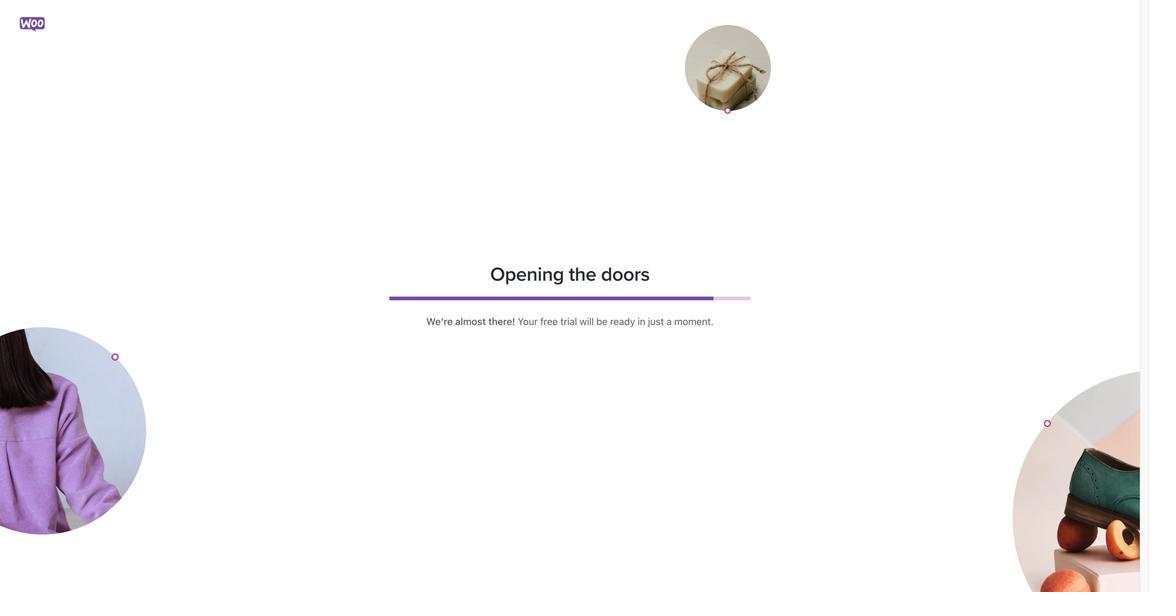 Task type: vqa. For each thing, say whether or not it's contained in the screenshot.
trial
yes



Task type: locate. For each thing, give the bounding box(es) containing it.
opening
[[491, 263, 564, 286]]

just
[[648, 316, 664, 328]]

there!
[[489, 316, 516, 328]]

will
[[580, 316, 594, 328]]

moment.
[[675, 316, 714, 328]]

opening the doors
[[491, 263, 650, 286]]



Task type: describe. For each thing, give the bounding box(es) containing it.
a
[[667, 316, 672, 328]]

trial
[[561, 316, 577, 328]]

we're
[[427, 316, 453, 328]]

almost
[[456, 316, 486, 328]]

free
[[541, 316, 558, 328]]

ready
[[611, 316, 636, 328]]

be
[[597, 316, 608, 328]]

in
[[638, 316, 646, 328]]

your
[[518, 316, 538, 328]]

we're almost there! your free trial will be ready in just a moment.
[[427, 316, 714, 328]]

the
[[569, 263, 597, 286]]

doors
[[602, 263, 650, 286]]



